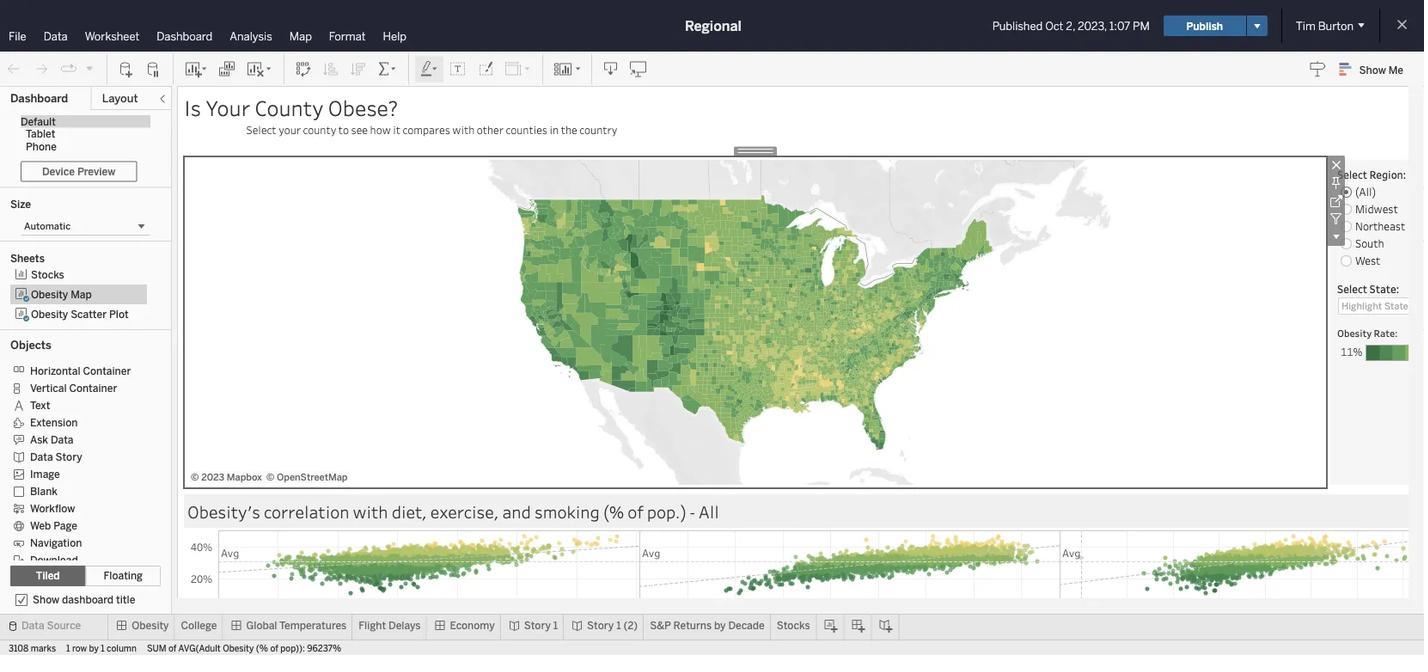 Task type: locate. For each thing, give the bounding box(es) containing it.
horizontal container option
[[10, 362, 136, 379]]

obesity inside is your county obese? application
[[1338, 327, 1373, 340]]

West radio
[[1339, 252, 1425, 269]]

1 horizontal spatial map
[[290, 29, 312, 43]]

© right mapbox
[[266, 472, 275, 483]]

0 horizontal spatial by
[[89, 643, 99, 654]]

default tablet phone
[[21, 115, 57, 153]]

of inside is your county obese? application
[[628, 500, 644, 523]]

sum of avg(adult obesity (% of pop)): 96237%
[[147, 643, 342, 654]]

stocks inside list box
[[31, 268, 64, 281]]

source
[[47, 620, 81, 632]]

by
[[715, 620, 726, 632], [89, 643, 99, 654]]

1 horizontal spatial story
[[524, 620, 551, 632]]

select
[[246, 123, 277, 137], [1338, 167, 1368, 181], [1338, 282, 1368, 296]]

select up "(all)" link
[[1338, 167, 1368, 181]]

(%
[[604, 500, 624, 523], [256, 643, 268, 654]]

container inside option
[[69, 382, 117, 395]]

select left your
[[246, 123, 277, 137]]

0 horizontal spatial story
[[55, 451, 82, 463]]

container inside option
[[83, 365, 131, 377]]

data up data story
[[51, 434, 74, 446]]

(% down global
[[256, 643, 268, 654]]

1 vertical spatial select
[[1338, 167, 1368, 181]]

image
[[30, 468, 60, 481]]

of left pop.)
[[628, 500, 644, 523]]

1 vertical spatial dashboard
[[10, 92, 68, 105]]

0 vertical spatial marks. press enter to open the view data window.. use arrow keys to navigate data visualization elements. image
[[187, 160, 1324, 485]]

size
[[10, 198, 31, 211]]

duplicate image
[[218, 61, 236, 78]]

data
[[44, 29, 68, 43], [51, 434, 74, 446], [30, 451, 53, 463], [21, 620, 44, 632]]

2 © from the left
[[266, 472, 275, 483]]

text option
[[10, 396, 136, 414]]

your
[[279, 123, 301, 137]]

© left 2023
[[191, 472, 199, 483]]

marks
[[31, 643, 56, 654]]

swap rows and columns image
[[295, 61, 312, 78]]

default
[[21, 115, 56, 128]]

extension option
[[10, 414, 136, 431]]

0 horizontal spatial replay animation image
[[60, 60, 77, 78]]

1 left column
[[101, 643, 105, 654]]

decade
[[729, 620, 765, 632]]

0 vertical spatial (%
[[604, 500, 624, 523]]

obesity for obesity rate:
[[1338, 327, 1373, 340]]

story right economy
[[524, 620, 551, 632]]

2 horizontal spatial of
[[628, 500, 644, 523]]

list box
[[10, 265, 161, 324]]

region:
[[1370, 167, 1407, 181]]

0 vertical spatial by
[[715, 620, 726, 632]]

totals image
[[378, 61, 398, 78]]

obesity down obesity map
[[31, 308, 68, 320]]

mapbox
[[227, 472, 262, 483]]

data up redo image
[[44, 29, 68, 43]]

South radio
[[1339, 235, 1425, 252]]

2 horizontal spatial story
[[587, 620, 614, 632]]

midwest
[[1356, 202, 1399, 216]]

by for row
[[89, 643, 99, 654]]

stocks
[[31, 268, 64, 281], [777, 620, 811, 632]]

map up obesity scatter plot
[[71, 288, 92, 301]]

0 horizontal spatial stocks
[[31, 268, 64, 281]]

college
[[181, 620, 217, 632]]

0 vertical spatial dashboard
[[157, 29, 213, 43]]

(% inside is your county obese? application
[[604, 500, 624, 523]]

togglestate option group
[[10, 566, 161, 587]]

remove from dashboard image
[[1328, 156, 1346, 174]]

of right sum
[[169, 643, 177, 654]]

1 vertical spatial by
[[89, 643, 99, 654]]

and
[[503, 500, 531, 523]]

layout
[[102, 92, 138, 105]]

story up image option
[[55, 451, 82, 463]]

story left (2)
[[587, 620, 614, 632]]

counties
[[506, 123, 548, 137]]

2023
[[201, 472, 225, 483]]

format workbook image
[[477, 61, 494, 78]]

2 vertical spatial select
[[1338, 282, 1368, 296]]

1 horizontal spatial stocks
[[777, 620, 811, 632]]

show for show dashboard title
[[33, 594, 59, 606]]

select region: list box
[[1339, 200, 1425, 269]]

0 vertical spatial show
[[1360, 63, 1387, 76]]

select for select state:
[[1338, 282, 1368, 296]]

publish button
[[1164, 15, 1247, 36]]

replay animation image right redo image
[[60, 60, 77, 78]]

analysis
[[230, 29, 272, 43]]

by left decade
[[715, 620, 726, 632]]

show down tiled
[[33, 594, 59, 606]]

show inside show me button
[[1360, 63, 1387, 76]]

(all)
[[1356, 184, 1377, 199]]

1 left (2)
[[617, 620, 621, 632]]

published
[[993, 19, 1043, 33]]

economy
[[450, 620, 495, 632]]

show
[[1360, 63, 1387, 76], [33, 594, 59, 606]]

1 vertical spatial container
[[69, 382, 117, 395]]

1 vertical spatial map
[[71, 288, 92, 301]]

story inside option
[[55, 451, 82, 463]]

clear sheet image
[[246, 61, 273, 78]]

obesity up obesity scatter plot
[[31, 288, 68, 301]]

1 horizontal spatial by
[[715, 620, 726, 632]]

obesity down global
[[223, 643, 254, 654]]

with left diet,
[[353, 500, 388, 523]]

image option
[[10, 465, 136, 482]]

1 vertical spatial show
[[33, 594, 59, 606]]

-
[[690, 500, 696, 523]]

container for vertical container
[[69, 382, 117, 395]]

page
[[54, 520, 77, 532]]

select left state:
[[1338, 282, 1368, 296]]

data guide image
[[1310, 60, 1327, 77]]

Midwest radio
[[1339, 200, 1425, 218]]

is your county obese? select your county to see how it compares with other counties in the country
[[184, 93, 618, 137]]

dashboard up new worksheet icon at the left of the page
[[157, 29, 213, 43]]

replay animation image left new data source image
[[84, 63, 95, 73]]

by right row on the bottom
[[89, 643, 99, 654]]

tiled
[[36, 570, 60, 582]]

data down ask
[[30, 451, 53, 463]]

new worksheet image
[[184, 61, 208, 78]]

marks. press enter to open the view data window.. use arrow keys to navigate data visualization elements. image
[[187, 160, 1324, 485], [218, 531, 1425, 611]]

flight delays
[[359, 620, 421, 632]]

obesity for obesity scatter plot
[[31, 308, 68, 320]]

data story
[[30, 451, 82, 463]]

temperatures
[[280, 620, 347, 632]]

compares
[[403, 123, 450, 137]]

0 horizontal spatial show
[[33, 594, 59, 606]]

stocks up obesity map
[[31, 268, 64, 281]]

container for horizontal container
[[83, 365, 131, 377]]

1 horizontal spatial with
[[453, 123, 475, 137]]

other
[[477, 123, 504, 137]]

3108
[[9, 643, 29, 654]]

data up 3108 marks
[[21, 620, 44, 632]]

dashboard up default
[[10, 92, 68, 105]]

blank
[[30, 485, 58, 498]]

global
[[246, 620, 277, 632]]

open and edit this workbook in tableau desktop image
[[630, 61, 648, 78]]

0 vertical spatial select
[[246, 123, 277, 137]]

text
[[30, 399, 50, 412]]

navigation
[[30, 537, 82, 549]]

container down horizontal container
[[69, 382, 117, 395]]

with left other
[[453, 123, 475, 137]]

delays
[[389, 620, 421, 632]]

west
[[1356, 253, 1381, 267]]

container up vertical container
[[83, 365, 131, 377]]

web page
[[30, 520, 77, 532]]

obesity
[[31, 288, 68, 301], [31, 308, 68, 320], [1338, 327, 1373, 340], [132, 620, 169, 632], [223, 643, 254, 654]]

(% right smoking
[[604, 500, 624, 523]]

container
[[83, 365, 131, 377], [69, 382, 117, 395]]

of left pop)):
[[270, 643, 278, 654]]

county
[[303, 123, 336, 137]]

map up swap rows and columns image
[[290, 29, 312, 43]]

all
[[699, 500, 720, 523]]

1 horizontal spatial show
[[1360, 63, 1387, 76]]

download option
[[10, 551, 136, 568]]

stocks right decade
[[777, 620, 811, 632]]

1 horizontal spatial (%
[[604, 500, 624, 523]]

0 horizontal spatial ©
[[191, 472, 199, 483]]

(2)
[[624, 620, 638, 632]]

northeast
[[1356, 219, 1406, 233]]

northeast link
[[1356, 219, 1406, 233]]

west link
[[1356, 253, 1381, 267]]

0 vertical spatial stocks
[[31, 268, 64, 281]]

replay animation image
[[60, 60, 77, 78], [84, 63, 95, 73]]

fit image
[[505, 61, 532, 78]]

plot
[[109, 308, 129, 320]]

0 horizontal spatial (%
[[256, 643, 268, 654]]

1:07
[[1110, 19, 1131, 33]]

burton
[[1319, 19, 1354, 33]]

county
[[255, 93, 324, 122]]

smoking
[[535, 500, 600, 523]]

workflow option
[[10, 500, 136, 517]]

obesity up 11%
[[1338, 327, 1373, 340]]

1 vertical spatial stocks
[[777, 620, 811, 632]]

of
[[628, 500, 644, 523], [169, 643, 177, 654], [270, 643, 278, 654]]

(All) radio
[[1339, 183, 1425, 200]]

data story option
[[10, 448, 136, 465]]

show me button
[[1333, 56, 1420, 83]]

0 vertical spatial with
[[453, 123, 475, 137]]

show left me
[[1360, 63, 1387, 76]]

correlation
[[264, 500, 350, 523]]

country
[[580, 123, 618, 137]]

0 horizontal spatial map
[[71, 288, 92, 301]]

undo image
[[5, 61, 22, 78]]

1 vertical spatial with
[[353, 500, 388, 523]]

0 vertical spatial container
[[83, 365, 131, 377]]

story
[[55, 451, 82, 463], [524, 620, 551, 632], [587, 620, 614, 632]]

published oct 2, 2023, 1:07 pm
[[993, 19, 1150, 33]]

south
[[1356, 236, 1385, 250]]

1 horizontal spatial ©
[[266, 472, 275, 483]]

is your county obese? application
[[172, 86, 1425, 655]]

in
[[550, 123, 559, 137]]

vertical container option
[[10, 379, 136, 396]]

highlight image
[[420, 61, 439, 78]]

objects list box
[[10, 357, 161, 568]]



Task type: vqa. For each thing, say whether or not it's contained in the screenshot.
Extension option
yes



Task type: describe. For each thing, give the bounding box(es) containing it.
96237%
[[307, 643, 342, 654]]

go to sheet image
[[1328, 192, 1346, 210]]

me
[[1389, 63, 1404, 76]]

diet,
[[392, 500, 427, 523]]

obesity's correlation with diet, exercise, and smoking (% of pop.) - all
[[187, 500, 720, 523]]

pm
[[1134, 19, 1150, 33]]

device preview button
[[21, 161, 137, 182]]

dashboard
[[62, 594, 114, 606]]

show dashboard title
[[33, 594, 135, 606]]

workflow
[[30, 503, 75, 515]]

map inside list box
[[71, 288, 92, 301]]

the
[[561, 123, 578, 137]]

regional
[[685, 18, 742, 34]]

returns
[[674, 620, 712, 632]]

download image
[[603, 61, 620, 78]]

data for data source
[[21, 620, 44, 632]]

obesity scatter plot
[[31, 308, 129, 320]]

show for show me
[[1360, 63, 1387, 76]]

story for story 1 (2)
[[587, 620, 614, 632]]

sum
[[147, 643, 166, 654]]

more options image
[[1328, 228, 1346, 246]]

midwest link
[[1356, 202, 1399, 216]]

download
[[30, 554, 78, 567]]

story 1 (2)
[[587, 620, 638, 632]]

collapse image
[[157, 94, 168, 104]]

© openstreetmap link
[[266, 472, 348, 483]]

publish
[[1187, 20, 1224, 32]]

0 vertical spatial map
[[290, 29, 312, 43]]

list box containing stocks
[[10, 265, 161, 324]]

obesity up sum
[[132, 620, 169, 632]]

with inside "is your county obese? select your county to see how it compares with other counties in the country"
[[453, 123, 475, 137]]

help
[[383, 29, 407, 43]]

floating
[[104, 570, 143, 582]]

new data source image
[[118, 61, 135, 78]]

data for data story
[[30, 451, 53, 463]]

select region:
[[1338, 167, 1407, 181]]

objects
[[10, 338, 51, 352]]

blank option
[[10, 482, 136, 500]]

show/hide cards image
[[554, 61, 581, 78]]

pop)):
[[281, 643, 305, 654]]

1 vertical spatial marks. press enter to open the view data window.. use arrow keys to navigate data visualization elements. image
[[218, 531, 1425, 611]]

marks. press enter to open the view data window.. use arrow keys to navigate data visualization elements. image containing © 2023 mapbox
[[187, 160, 1324, 485]]

1 horizontal spatial replay animation image
[[84, 63, 95, 73]]

1 horizontal spatial dashboard
[[157, 29, 213, 43]]

obesity map
[[31, 288, 92, 301]]

flight
[[359, 620, 386, 632]]

s&p
[[650, 620, 671, 632]]

by for returns
[[715, 620, 726, 632]]

ask
[[30, 434, 48, 446]]

select for select region:
[[1338, 167, 1368, 181]]

scatter
[[71, 308, 107, 320]]

story 1
[[524, 620, 558, 632]]

2,
[[1067, 19, 1076, 33]]

1 left story 1 (2)
[[554, 620, 558, 632]]

how
[[370, 123, 391, 137]]

obesity rate:
[[1338, 327, 1398, 340]]

your
[[206, 93, 250, 122]]

to
[[339, 123, 349, 137]]

redo image
[[33, 61, 50, 78]]

extension
[[30, 417, 78, 429]]

ask data option
[[10, 431, 136, 448]]

11%
[[1342, 344, 1363, 359]]

use as filter image
[[1328, 210, 1346, 228]]

1 left row on the bottom
[[66, 643, 70, 654]]

see
[[351, 123, 368, 137]]

1 © from the left
[[191, 472, 199, 483]]

data source
[[21, 620, 81, 632]]

story for story 1
[[524, 620, 551, 632]]

obesity's
[[187, 500, 260, 523]]

phone
[[26, 140, 57, 153]]

state:
[[1370, 282, 1400, 296]]

vertical container
[[30, 382, 117, 395]]

exercise,
[[431, 500, 499, 523]]

select inside "is your county obese? select your county to see how it compares with other counties in the country"
[[246, 123, 277, 137]]

© 2023 mapbox © openstreetmap
[[191, 472, 348, 483]]

is your county obese? heading
[[184, 93, 1425, 153]]

data for data
[[44, 29, 68, 43]]

column
[[107, 643, 137, 654]]

select state:
[[1338, 282, 1400, 296]]

is
[[184, 93, 201, 122]]

show me
[[1360, 63, 1404, 76]]

2023,
[[1078, 19, 1107, 33]]

automatic
[[24, 221, 71, 232]]

0 horizontal spatial of
[[169, 643, 177, 654]]

navigation option
[[10, 534, 136, 551]]

web page option
[[10, 517, 136, 534]]

device preview
[[42, 165, 116, 178]]

ask data
[[30, 434, 74, 446]]

1 horizontal spatial of
[[270, 643, 278, 654]]

horizontal
[[30, 365, 80, 377]]

Highlight State search field
[[1342, 298, 1425, 314]]

tim
[[1297, 19, 1316, 33]]

pause auto updates image
[[145, 61, 163, 78]]

© 2023 mapbox link
[[191, 472, 262, 483]]

3108 marks
[[9, 643, 56, 654]]

sort descending image
[[350, 61, 367, 78]]

horizontal container
[[30, 365, 131, 377]]

fix width image
[[1328, 174, 1346, 192]]

south link
[[1356, 236, 1385, 250]]

0 horizontal spatial with
[[353, 500, 388, 523]]

show mark labels image
[[450, 61, 467, 78]]

Northeast radio
[[1339, 218, 1425, 235]]

avg(adult
[[178, 643, 221, 654]]

sort ascending image
[[322, 61, 340, 78]]

openstreetmap
[[277, 472, 348, 483]]

obesity for obesity map
[[31, 288, 68, 301]]

(all) link
[[1356, 184, 1377, 199]]

preview
[[77, 165, 116, 178]]

tablet
[[26, 128, 55, 140]]

0 horizontal spatial dashboard
[[10, 92, 68, 105]]

row
[[72, 643, 87, 654]]

1 vertical spatial (%
[[256, 643, 268, 654]]



